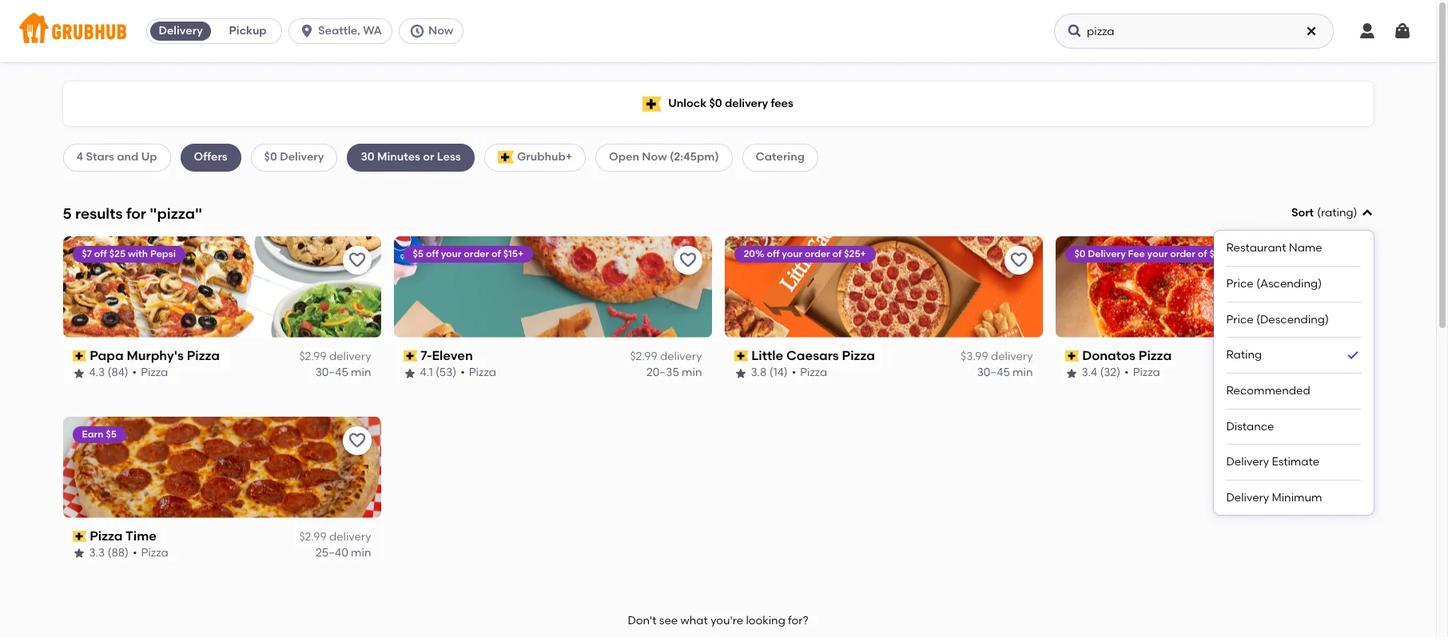 Task type: vqa. For each thing, say whether or not it's contained in the screenshot.
Hummus
no



Task type: describe. For each thing, give the bounding box(es) containing it.
you're
[[711, 615, 743, 628]]

star icon image for papa murphy's pizza
[[72, 367, 85, 380]]

0 vertical spatial $5
[[413, 248, 424, 260]]

minutes
[[377, 151, 420, 164]]

star icon image for donatos pizza
[[1065, 367, 1078, 380]]

don't
[[628, 615, 657, 628]]

price (descending)
[[1227, 313, 1329, 327]]

price (ascending)
[[1227, 277, 1322, 291]]

3.4
[[1082, 366, 1097, 380]]

earn
[[82, 429, 104, 440]]

little caesars pizza logo image
[[725, 236, 1043, 338]]

delivery for little caesars pizza
[[991, 350, 1033, 364]]

list box containing restaurant name
[[1227, 231, 1361, 516]]

$2.99 delivery for pizza time
[[299, 531, 371, 544]]

grubhub plus flag logo image for unlock $0 delivery fees
[[643, 96, 662, 112]]

$25+
[[844, 248, 866, 260]]

• for murphy's
[[132, 366, 137, 380]]

papa
[[90, 348, 124, 364]]

3.3
[[89, 547, 105, 561]]

3 of from the left
[[1198, 248, 1207, 260]]

(88)
[[108, 547, 129, 561]]

3.4 (32)
[[1082, 366, 1121, 380]]

pizza time
[[90, 529, 157, 544]]

little caesars pizza
[[751, 348, 875, 364]]

subscription pass image for donatos pizza
[[1065, 351, 1079, 362]]

$0 for $0 delivery
[[264, 151, 277, 164]]

stars
[[86, 151, 114, 164]]

delivery button
[[147, 18, 214, 44]]

restaurant
[[1227, 242, 1286, 255]]

see
[[659, 615, 678, 628]]

pizza down papa murphy's pizza at the left bottom
[[141, 366, 168, 380]]

• for pizza
[[1125, 366, 1129, 380]]

4.3
[[89, 366, 105, 380]]

save this restaurant image for pizza time
[[347, 431, 366, 451]]

and
[[117, 151, 139, 164]]

pizza down eleven
[[469, 366, 496, 380]]

4 stars and up
[[76, 151, 157, 164]]

wa
[[363, 24, 382, 38]]

minimum
[[1272, 491, 1322, 505]]

min for little caesars pizza
[[1013, 366, 1033, 380]]

pizza right murphy's
[[187, 348, 220, 364]]

results
[[75, 204, 123, 223]]

with
[[128, 248, 148, 260]]

unlock $0 delivery fees
[[668, 97, 794, 110]]

save this restaurant image for 7-eleven
[[678, 251, 697, 270]]

(ascending)
[[1257, 277, 1322, 291]]

30–45 for papa murphy's pizza
[[315, 366, 348, 380]]

3 order from the left
[[1170, 248, 1196, 260]]

fee
[[1128, 248, 1145, 260]]

pizza right donatos
[[1139, 348, 1172, 364]]

$1.49
[[1294, 350, 1319, 364]]

earn $5
[[82, 429, 117, 440]]

none field containing sort
[[1214, 205, 1374, 516]]

(32)
[[1100, 366, 1121, 380]]

seattle, wa button
[[289, 18, 399, 44]]

$25
[[109, 248, 126, 260]]

$2.99 delivery for 7-eleven
[[630, 350, 702, 364]]

20–35 min
[[647, 366, 702, 380]]

pizza time logo image
[[63, 417, 381, 518]]

donatos
[[1082, 348, 1136, 364]]

of for caesars
[[833, 248, 842, 260]]

rating
[[1227, 349, 1262, 362]]

1 horizontal spatial now
[[642, 151, 667, 164]]

3.8 (14)
[[751, 366, 788, 380]]

seattle, wa
[[318, 24, 382, 38]]

delivery minimum
[[1227, 491, 1322, 505]]

0 vertical spatial $0
[[709, 97, 722, 110]]

20–35
[[647, 366, 679, 380]]

• for caesars
[[792, 366, 796, 380]]

grubhub+
[[517, 151, 572, 164]]

your for eleven
[[441, 248, 462, 260]]

off for papa
[[94, 248, 107, 260]]

3 your from the left
[[1147, 248, 1168, 260]]

min for pizza time
[[351, 547, 371, 561]]

5 results for "pizza"
[[63, 204, 202, 223]]

fees
[[771, 97, 794, 110]]

$7 off $25 with pepsi
[[82, 248, 176, 260]]

1 $15+ from the left
[[503, 248, 524, 260]]

svg image inside seattle, wa button
[[299, 23, 315, 39]]

pepsi
[[150, 248, 176, 260]]

• pizza for eleven
[[461, 366, 496, 380]]

pickup
[[229, 24, 267, 38]]

now button
[[399, 18, 470, 44]]

sort ( rating )
[[1292, 206, 1358, 220]]

$2.99 for papa murphy's pizza
[[299, 350, 327, 364]]

• pizza for time
[[133, 547, 168, 561]]

donatos pizza logo image
[[1056, 236, 1374, 338]]

price for price (ascending)
[[1227, 277, 1254, 291]]

open now (2:45pm)
[[609, 151, 719, 164]]

papa murphy's pizza logo image
[[63, 236, 381, 338]]

4.1
[[420, 366, 433, 380]]

delivery for delivery estimate
[[1227, 456, 1269, 469]]

distance
[[1227, 420, 1275, 434]]

(2:45pm)
[[670, 151, 719, 164]]

off for 7-
[[426, 248, 439, 260]]

up
[[141, 151, 157, 164]]

30–45 for little caesars pizza
[[977, 366, 1010, 380]]

• pizza for murphy's
[[132, 366, 168, 380]]

name
[[1289, 242, 1323, 255]]

pizza right caesars
[[842, 348, 875, 364]]

5
[[63, 204, 72, 223]]

for?
[[788, 615, 809, 628]]

pizza down donatos pizza at the right bottom
[[1133, 366, 1160, 380]]

4.1 (53)
[[420, 366, 457, 380]]

star icon image for 7-eleven
[[403, 367, 416, 380]]

or
[[423, 151, 434, 164]]

pizza down time
[[141, 547, 168, 561]]

recommended
[[1227, 385, 1311, 398]]

of for eleven
[[492, 248, 501, 260]]

now inside now button
[[428, 24, 453, 38]]

restaurant name
[[1227, 242, 1323, 255]]

7-
[[421, 348, 432, 364]]

papa murphy's pizza
[[90, 348, 220, 364]]

Search for food, convenience, alcohol... search field
[[1054, 14, 1334, 49]]

7-eleven logo image
[[394, 236, 712, 338]]

looking
[[746, 615, 786, 628]]

don't see what you're looking for?
[[628, 615, 809, 628]]

25–40 min for pizza time
[[316, 547, 371, 561]]

$3.99 delivery
[[961, 350, 1033, 364]]

order for eleven
[[464, 248, 489, 260]]



Task type: locate. For each thing, give the bounding box(es) containing it.
$3.99
[[961, 350, 988, 364]]

subscription pass image for little caesars pizza
[[734, 351, 748, 362]]

• for time
[[133, 547, 137, 561]]

min for papa murphy's pizza
[[351, 366, 371, 380]]

3.8
[[751, 366, 767, 380]]

1 vertical spatial price
[[1227, 313, 1254, 327]]

order
[[464, 248, 489, 260], [805, 248, 830, 260], [1170, 248, 1196, 260]]

subscription pass image left papa
[[72, 351, 86, 362]]

star icon image
[[72, 367, 85, 380], [403, 367, 416, 380], [734, 367, 747, 380], [1065, 367, 1078, 380], [72, 548, 85, 561]]

0 horizontal spatial subscription pass image
[[403, 351, 417, 362]]

$15+
[[503, 248, 524, 260], [1210, 248, 1230, 260]]

subscription pass image left donatos
[[1065, 351, 1079, 362]]

donatos pizza
[[1082, 348, 1172, 364]]

"pizza"
[[150, 204, 202, 223]]

grubhub plus flag logo image for grubhub+
[[498, 151, 514, 164]]

$5
[[413, 248, 424, 260], [106, 429, 117, 440]]

20% off your order of $25+
[[744, 248, 866, 260]]

save this restaurant image
[[347, 251, 366, 270], [678, 251, 697, 270], [1340, 251, 1359, 270]]

off for little
[[767, 248, 780, 260]]

subscription pass image left pizza time
[[72, 532, 86, 543]]

list box
[[1227, 231, 1361, 516]]

pizza up 3.3 (88)
[[90, 529, 123, 544]]

save this restaurant image for little caesars pizza
[[1009, 251, 1028, 270]]

save this restaurant button for little caesars pizza
[[1004, 246, 1033, 275]]

0 horizontal spatial order
[[464, 248, 489, 260]]

2 horizontal spatial save this restaurant image
[[1340, 251, 1359, 270]]

25–40 min for donatos pizza
[[1308, 366, 1364, 380]]

open
[[609, 151, 639, 164]]

• right '(88)'
[[133, 547, 137, 561]]

0 vertical spatial grubhub plus flag logo image
[[643, 96, 662, 112]]

delivery inside button
[[159, 24, 203, 38]]

1 horizontal spatial $0
[[709, 97, 722, 110]]

price
[[1227, 277, 1254, 291], [1227, 313, 1254, 327]]

None field
[[1214, 205, 1374, 516]]

30–45 min for papa murphy's pizza
[[315, 366, 371, 380]]

delivery down 'distance'
[[1227, 456, 1269, 469]]

unlock
[[668, 97, 707, 110]]

1 your from the left
[[441, 248, 462, 260]]

save this restaurant image for donatos pizza
[[1340, 251, 1359, 270]]

1 horizontal spatial order
[[805, 248, 830, 260]]

$2.99 delivery
[[299, 350, 371, 364], [630, 350, 702, 364], [299, 531, 371, 544]]

what
[[681, 615, 708, 628]]

$5 off your order of $15+
[[413, 248, 524, 260]]

1 horizontal spatial 30–45 min
[[977, 366, 1033, 380]]

1 horizontal spatial save this restaurant image
[[678, 251, 697, 270]]

0 horizontal spatial $15+
[[503, 248, 524, 260]]

2 order from the left
[[805, 248, 830, 260]]

0 vertical spatial 25–40 min
[[1308, 366, 1364, 380]]

0 horizontal spatial 30–45 min
[[315, 366, 371, 380]]

30–45
[[315, 366, 348, 380], [977, 366, 1010, 380]]

2 horizontal spatial your
[[1147, 248, 1168, 260]]

1 vertical spatial 25–40 min
[[316, 547, 371, 561]]

now
[[428, 24, 453, 38], [642, 151, 667, 164]]

25–40 for pizza time
[[316, 547, 348, 561]]

svg image
[[1393, 22, 1412, 41], [299, 23, 315, 39], [409, 23, 425, 39], [1305, 25, 1318, 38]]

delivery for donatos pizza
[[1322, 350, 1364, 364]]

1 horizontal spatial 25–40 min
[[1308, 366, 1364, 380]]

1 horizontal spatial 30–45
[[977, 366, 1010, 380]]

(14)
[[770, 366, 788, 380]]

price down 'restaurant'
[[1227, 277, 1254, 291]]

1 vertical spatial now
[[642, 151, 667, 164]]

2 $15+ from the left
[[1210, 248, 1230, 260]]

save this restaurant button for 7-eleven
[[673, 246, 702, 275]]

2 30–45 min from the left
[[977, 366, 1033, 380]]

0 vertical spatial 25–40
[[1308, 366, 1341, 380]]

(84)
[[108, 366, 128, 380]]

save this restaurant button
[[343, 246, 371, 275], [673, 246, 702, 275], [1004, 246, 1033, 275], [1335, 246, 1364, 275], [343, 427, 371, 455]]

0 horizontal spatial of
[[492, 248, 501, 260]]

1 subscription pass image from the left
[[403, 351, 417, 362]]

2 30–45 from the left
[[977, 366, 1010, 380]]

0 horizontal spatial 25–40 min
[[316, 547, 371, 561]]

delivery left pickup at the top of the page
[[159, 24, 203, 38]]

save this restaurant button for papa murphy's pizza
[[343, 246, 371, 275]]

(descending)
[[1257, 313, 1329, 327]]

30–45 min
[[315, 366, 371, 380], [977, 366, 1033, 380]]

25–40
[[1308, 366, 1341, 380], [316, 547, 348, 561]]

$7
[[82, 248, 92, 260]]

delivery estimate
[[1227, 456, 1320, 469]]

delivery left fee
[[1088, 248, 1126, 260]]

• pizza down caesars
[[792, 366, 828, 380]]

• right (53)
[[461, 366, 465, 380]]

$0 for $0 delivery fee your order of $15+
[[1075, 248, 1086, 260]]

delivery for papa murphy's pizza
[[329, 350, 371, 364]]

$0 delivery
[[264, 151, 324, 164]]

little
[[751, 348, 783, 364]]

1 horizontal spatial your
[[782, 248, 803, 260]]

(
[[1317, 206, 1321, 220]]

• pizza down papa murphy's pizza at the left bottom
[[132, 366, 168, 380]]

0 vertical spatial price
[[1227, 277, 1254, 291]]

1 vertical spatial $5
[[106, 429, 117, 440]]

4.3 (84)
[[89, 366, 128, 380]]

0 horizontal spatial off
[[94, 248, 107, 260]]

subscription pass image left 7-
[[403, 351, 417, 362]]

2 of from the left
[[833, 248, 842, 260]]

0 horizontal spatial grubhub plus flag logo image
[[498, 151, 514, 164]]

2 horizontal spatial order
[[1170, 248, 1196, 260]]

30 minutes or less
[[361, 151, 461, 164]]

delivery for delivery
[[159, 24, 203, 38]]

1 horizontal spatial 25–40
[[1308, 366, 1341, 380]]

3.3 (88)
[[89, 547, 129, 561]]

star icon image left 4.3
[[72, 367, 85, 380]]

star icon image left 3.8
[[734, 367, 747, 380]]

0 horizontal spatial $5
[[106, 429, 117, 440]]

order for caesars
[[805, 248, 830, 260]]

offers
[[194, 151, 227, 164]]

time
[[125, 529, 157, 544]]

• right (14) on the bottom
[[792, 366, 796, 380]]

svg image
[[1358, 22, 1377, 41], [1067, 23, 1083, 39], [1361, 207, 1374, 220]]

subscription pass image for 7-eleven
[[403, 351, 417, 362]]

catering
[[756, 151, 805, 164]]

2 horizontal spatial $0
[[1075, 248, 1086, 260]]

1 save this restaurant image from the left
[[347, 251, 366, 270]]

$1.49 delivery
[[1294, 350, 1364, 364]]

1 vertical spatial $0
[[264, 151, 277, 164]]

0 horizontal spatial 30–45
[[315, 366, 348, 380]]

delivery
[[159, 24, 203, 38], [280, 151, 324, 164], [1088, 248, 1126, 260], [1227, 456, 1269, 469], [1227, 491, 1269, 505]]

)
[[1354, 206, 1358, 220]]

caesars
[[786, 348, 839, 364]]

delivery for 7-eleven
[[660, 350, 702, 364]]

delivery for pizza time
[[329, 531, 371, 544]]

1 horizontal spatial subscription pass image
[[1065, 351, 1079, 362]]

3 save this restaurant image from the left
[[1340, 251, 1359, 270]]

rating option
[[1227, 338, 1361, 374]]

star icon image for little caesars pizza
[[734, 367, 747, 380]]

$2.99 for pizza time
[[299, 531, 327, 544]]

0 horizontal spatial 25–40
[[316, 547, 348, 561]]

murphy's
[[127, 348, 184, 364]]

30
[[361, 151, 375, 164]]

• pizza down time
[[133, 547, 168, 561]]

$2.99 delivery for papa murphy's pizza
[[299, 350, 371, 364]]

1 vertical spatial save this restaurant image
[[347, 431, 366, 451]]

4
[[76, 151, 83, 164]]

$0 right unlock
[[709, 97, 722, 110]]

now right open
[[642, 151, 667, 164]]

0 horizontal spatial save this restaurant image
[[347, 251, 366, 270]]

$0 right "offers"
[[264, 151, 277, 164]]

• pizza down donatos pizza at the right bottom
[[1125, 366, 1160, 380]]

2 off from the left
[[426, 248, 439, 260]]

$2.99
[[299, 350, 327, 364], [630, 350, 658, 364], [299, 531, 327, 544]]

subscription pass image
[[403, 351, 417, 362], [1065, 351, 1079, 362]]

off
[[94, 248, 107, 260], [426, 248, 439, 260], [767, 248, 780, 260]]

(53)
[[436, 366, 457, 380]]

30–45 min for little caesars pizza
[[977, 366, 1033, 380]]

price for price (descending)
[[1227, 313, 1254, 327]]

save this restaurant button for pizza time
[[343, 427, 371, 455]]

1 of from the left
[[492, 248, 501, 260]]

grubhub plus flag logo image
[[643, 96, 662, 112], [498, 151, 514, 164]]

1 30–45 min from the left
[[315, 366, 371, 380]]

2 horizontal spatial off
[[767, 248, 780, 260]]

1 horizontal spatial off
[[426, 248, 439, 260]]

rating
[[1321, 206, 1354, 220]]

eleven
[[432, 348, 473, 364]]

$0
[[709, 97, 722, 110], [264, 151, 277, 164], [1075, 248, 1086, 260]]

• right "(32)"
[[1125, 366, 1129, 380]]

0 vertical spatial save this restaurant image
[[1009, 251, 1028, 270]]

main navigation navigation
[[0, 0, 1436, 62]]

star icon image for pizza time
[[72, 548, 85, 561]]

delivery left 30
[[280, 151, 324, 164]]

save this restaurant image for papa murphy's pizza
[[347, 251, 366, 270]]

20%
[[744, 248, 765, 260]]

subscription pass image left the little
[[734, 351, 748, 362]]

less
[[437, 151, 461, 164]]

• pizza for caesars
[[792, 366, 828, 380]]

grubhub plus flag logo image left unlock
[[643, 96, 662, 112]]

2 your from the left
[[782, 248, 803, 260]]

3 off from the left
[[767, 248, 780, 260]]

for
[[126, 204, 146, 223]]

• right (84)
[[132, 366, 137, 380]]

1 horizontal spatial grubhub plus flag logo image
[[643, 96, 662, 112]]

subscription pass image for papa murphy's pizza
[[72, 351, 86, 362]]

2 subscription pass image from the left
[[1065, 351, 1079, 362]]

estimate
[[1272, 456, 1320, 469]]

1 horizontal spatial $15+
[[1210, 248, 1230, 260]]

1 vertical spatial grubhub plus flag logo image
[[498, 151, 514, 164]]

0 horizontal spatial $0
[[264, 151, 277, 164]]

$2.99 for 7-eleven
[[630, 350, 658, 364]]

• pizza
[[132, 366, 168, 380], [461, 366, 496, 380], [792, 366, 828, 380], [1125, 366, 1160, 380], [133, 547, 168, 561]]

delivery
[[725, 97, 768, 110], [329, 350, 371, 364], [660, 350, 702, 364], [991, 350, 1033, 364], [1322, 350, 1364, 364], [329, 531, 371, 544]]

2 price from the top
[[1227, 313, 1254, 327]]

min for donatos pizza
[[1344, 366, 1364, 380]]

2 horizontal spatial of
[[1198, 248, 1207, 260]]

1 vertical spatial 25–40
[[316, 547, 348, 561]]

25–40 for donatos pizza
[[1308, 366, 1341, 380]]

$0 delivery fee your order of $15+
[[1075, 248, 1230, 260]]

pizza
[[187, 348, 220, 364], [842, 348, 875, 364], [1139, 348, 1172, 364], [141, 366, 168, 380], [469, 366, 496, 380], [800, 366, 828, 380], [1133, 366, 1160, 380], [90, 529, 123, 544], [141, 547, 168, 561]]

save this restaurant image
[[1009, 251, 1028, 270], [347, 431, 366, 451]]

check icon image
[[1345, 348, 1361, 364]]

2 vertical spatial $0
[[1075, 248, 1086, 260]]

save this restaurant button for donatos pizza
[[1335, 246, 1364, 275]]

1 horizontal spatial save this restaurant image
[[1009, 251, 1028, 270]]

0 vertical spatial now
[[428, 24, 453, 38]]

pickup button
[[214, 18, 281, 44]]

• pizza for pizza
[[1125, 366, 1160, 380]]

now right the "wa"
[[428, 24, 453, 38]]

0 horizontal spatial save this restaurant image
[[347, 431, 366, 451]]

your for caesars
[[782, 248, 803, 260]]

1 horizontal spatial $5
[[413, 248, 424, 260]]

$0 left fee
[[1075, 248, 1086, 260]]

min for 7-eleven
[[682, 366, 702, 380]]

delivery down delivery estimate
[[1227, 491, 1269, 505]]

0 horizontal spatial your
[[441, 248, 462, 260]]

delivery for delivery minimum
[[1227, 491, 1269, 505]]

0 horizontal spatial now
[[428, 24, 453, 38]]

seattle,
[[318, 24, 360, 38]]

7-eleven
[[421, 348, 473, 364]]

min
[[351, 366, 371, 380], [682, 366, 702, 380], [1013, 366, 1033, 380], [1344, 366, 1364, 380], [351, 547, 371, 561]]

1 30–45 from the left
[[315, 366, 348, 380]]

star icon image left "3.3" at the left bottom of page
[[72, 548, 85, 561]]

1 off from the left
[[94, 248, 107, 260]]

1 price from the top
[[1227, 277, 1254, 291]]

grubhub plus flag logo image left grubhub+
[[498, 151, 514, 164]]

• pizza down eleven
[[461, 366, 496, 380]]

2 save this restaurant image from the left
[[678, 251, 697, 270]]

subscription pass image
[[72, 351, 86, 362], [734, 351, 748, 362], [72, 532, 86, 543]]

subscription pass image for pizza time
[[72, 532, 86, 543]]

sort
[[1292, 206, 1314, 220]]

• for eleven
[[461, 366, 465, 380]]

pizza down little caesars pizza
[[800, 366, 828, 380]]

star icon image left 4.1
[[403, 367, 416, 380]]

star icon image left '3.4'
[[1065, 367, 1078, 380]]

1 order from the left
[[464, 248, 489, 260]]

price up rating
[[1227, 313, 1254, 327]]

1 horizontal spatial of
[[833, 248, 842, 260]]

svg image inside now button
[[409, 23, 425, 39]]



